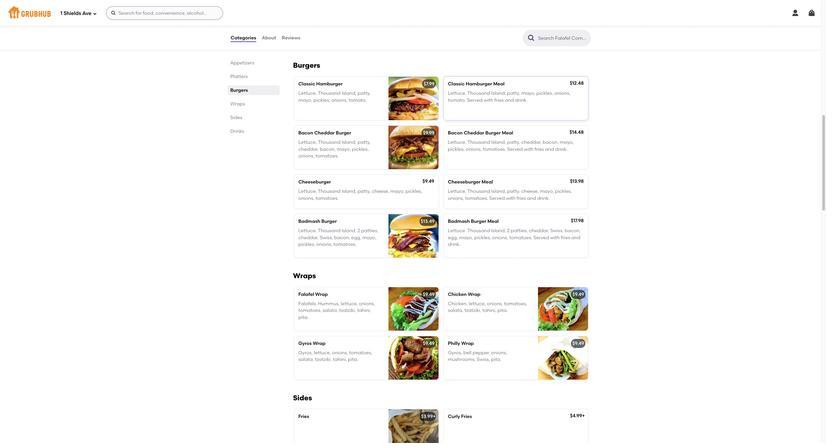Task type: vqa. For each thing, say whether or not it's contained in the screenshot.
the ©2023
no



Task type: locate. For each thing, give the bounding box(es) containing it.
svg image
[[111, 10, 116, 16], [93, 12, 97, 16]]

burgers inside tab
[[231, 88, 248, 93]]

and inside lettuce. thousand island, 2 patties, cheddar, swiss, bacon, egg, mayo, pickles, onions, tomatoes. served with fries and drink.
[[572, 235, 581, 241]]

lettuce, down bacon cheddar burger at the top of the page
[[299, 140, 317, 145]]

0 vertical spatial tomatoes,
[[505, 301, 528, 307]]

0 horizontal spatial hamburger
[[317, 81, 343, 87]]

gyros
[[299, 341, 312, 347]]

salata, inside "chicken, lettuce, onions, tomatoes, salata, tzatziki, tahini, pita."
[[448, 308, 464, 314]]

0 horizontal spatial bacon
[[299, 130, 313, 136]]

thousand for bacon cheddar burger
[[318, 140, 341, 145]]

thousand up badmash burger
[[318, 189, 341, 195]]

wrap
[[315, 292, 328, 298], [468, 292, 481, 298], [313, 341, 326, 347], [462, 341, 474, 347]]

tzatziki, for chicken, lettuce, onions, tomatoes, salata, tzatziki, tahini, pita.
[[465, 308, 482, 314]]

2 classic from the left
[[448, 81, 465, 87]]

svg image
[[792, 9, 800, 17], [808, 9, 816, 17]]

wrap for gyros wrap
[[313, 341, 326, 347]]

and
[[505, 97, 514, 103], [546, 147, 555, 152], [528, 196, 537, 201], [572, 235, 581, 241]]

thousand inside lettuce, thousand island, patty, cheese, mayo, pickles, onions, tomatoes.
[[318, 189, 341, 195]]

lettuce, inside lettuce, thousand island, patty, cheddar, bacon, mayo, pickles, onions, tomatoes.
[[299, 140, 317, 145]]

1 shields ave
[[60, 10, 92, 16]]

salata, inside gyros, lettuce, onions, tomatoes, salata, tzatziki, tahini, pita.
[[299, 357, 314, 363]]

bacon
[[299, 130, 313, 136], [448, 130, 463, 136]]

1 bacon from the left
[[299, 130, 313, 136]]

swiss, inside lettuce. thousand island, 2 patties, cheddar, swiss, bacon, egg, mayo, pickles, onions, tomatoes.
[[320, 235, 333, 241]]

0 vertical spatial swiss,
[[551, 228, 564, 234]]

tahini, inside "chicken, lettuce, onions, tomatoes, salata, tzatziki, tahini, pita."
[[483, 308, 497, 314]]

tzatziki,
[[339, 308, 356, 314], [465, 308, 482, 314], [315, 357, 332, 363]]

1 horizontal spatial lettuce.
[[448, 228, 467, 234]]

1 horizontal spatial wraps
[[293, 272, 316, 280]]

1 horizontal spatial cheese,
[[522, 189, 539, 195]]

2
[[358, 228, 360, 234], [508, 228, 510, 234]]

cheese, for $9.49
[[372, 189, 390, 195]]

0 horizontal spatial gyros,
[[299, 351, 313, 356]]

tzatziki, inside gyros, lettuce, onions, tomatoes, salata, tzatziki, tahini, pita.
[[315, 357, 332, 363]]

1 horizontal spatial gyros,
[[448, 351, 463, 356]]

lettuce, inside gyros, lettuce, onions, tomatoes, salata, tzatziki, tahini, pita.
[[314, 351, 331, 356]]

pickles, inside lettuce. thousand island, 2 patties, cheddar, swiss, bacon, egg, mayo, pickles, onions, tomatoes. served with fries and drink.
[[475, 235, 492, 241]]

1 vertical spatial burgers
[[231, 88, 248, 93]]

tzatziki, inside "chicken, lettuce, onions, tomatoes, salata, tzatziki, tahini, pita."
[[465, 308, 482, 314]]

1 horizontal spatial badmash
[[448, 219, 470, 224]]

burgers up classic hamburger
[[293, 61, 321, 69]]

island, inside lettuce. thousand island, 2 patties, cheddar, swiss, bacon, egg, mayo, pickles, onions, tomatoes. served with fries and drink.
[[492, 228, 506, 234]]

tomatoes, for chicken, lettuce, onions, tomatoes, salata, tzatziki, tahini, pita.
[[505, 301, 528, 307]]

patty, for bacon cheddar burger
[[358, 140, 371, 145]]

patty, for classic hamburger meal
[[508, 91, 521, 96]]

lettuce, down cheeseburger meal
[[448, 189, 467, 195]]

lettuce, inside lettuce, thousand island, patty, cheese, mayo, pickles, onions, tomatoes.
[[299, 189, 317, 195]]

0 horizontal spatial 2
[[358, 228, 360, 234]]

main navigation navigation
[[0, 0, 822, 26]]

gyros, inside gyros, lettuce, onions, tomatoes, salata, tzatziki, tahini, pita.
[[299, 351, 313, 356]]

lettuce,
[[299, 91, 317, 96], [448, 91, 467, 96], [299, 140, 317, 145], [448, 140, 467, 145], [299, 189, 317, 195], [448, 189, 467, 195]]

served
[[467, 97, 483, 103], [508, 147, 523, 152], [490, 196, 505, 201], [534, 235, 550, 241]]

cheddar
[[315, 130, 335, 136], [464, 130, 485, 136]]

island, inside "lettuce, thousand island, patty, cheddar, bacon, mayo, pickles, onions, tomatoes. served with fries and drink."
[[492, 140, 506, 145]]

island, for classic hamburger
[[342, 91, 357, 96]]

onions, inside lettuce, thousand island, patty, cheddar, bacon, mayo, pickles, onions, tomatoes.
[[299, 153, 315, 159]]

lettuce, down classic hamburger meal
[[448, 91, 467, 96]]

badmash right '$13.49'
[[448, 219, 470, 224]]

patty, inside lettuce, thousand island, patty, cheddar, bacon, mayo, pickles, onions, tomatoes.
[[358, 140, 371, 145]]

$9.49 for gyros, bell pepper, onions, mushrooms, swiss, pita.
[[573, 341, 585, 347]]

salata,
[[323, 308, 338, 314], [448, 308, 464, 314], [299, 357, 314, 363]]

2 gyros, from the left
[[448, 351, 463, 356]]

0 vertical spatial sides
[[231, 115, 243, 121]]

cheddar, inside lettuce, thousand island, patty, cheddar, bacon, mayo, pickles, onions, tomatoes.
[[299, 147, 319, 152]]

0 vertical spatial burgers
[[293, 61, 321, 69]]

bacon for bacon cheddar burger meal
[[448, 130, 463, 136]]

thousand inside lettuce. thousand island, 2 patties, cheddar, swiss, bacon, egg, mayo, pickles, onions, tomatoes.
[[318, 228, 341, 234]]

wrap right chicken
[[468, 292, 481, 298]]

bacon,
[[543, 140, 559, 145], [320, 147, 336, 152], [565, 228, 581, 234], [334, 235, 350, 241]]

1 horizontal spatial swiss,
[[477, 357, 491, 363]]

cheese, inside lettuce, thousand island, patty, cheese, mayo, pickles, onions, tomatoes. served with fries and drink.
[[522, 189, 539, 195]]

lettuce, up badmash burger
[[299, 189, 317, 195]]

2 horizontal spatial tomatoes,
[[505, 301, 528, 307]]

lettuce, inside "lettuce, thousand island, patty, cheddar, bacon, mayo, pickles, onions, tomatoes. served with fries and drink."
[[448, 140, 467, 145]]

thousand for classic hamburger meal
[[468, 91, 491, 96]]

wrap up hummus,
[[315, 292, 328, 298]]

lettuce, thousand island, patty, cheese, mayo, pickles, onions, tomatoes.
[[299, 189, 423, 201]]

2 vertical spatial tomatoes,
[[350, 351, 373, 356]]

island, inside lettuce, thousand island, patty, cheddar, bacon, mayo, pickles, onions, tomatoes.
[[342, 140, 357, 145]]

0 horizontal spatial tahini,
[[333, 357, 347, 363]]

egg,
[[352, 235, 362, 241], [448, 235, 458, 241]]

tahini, for chicken, lettuce, onions, tomatoes, salata, tzatziki, tahini, pita.
[[483, 308, 497, 314]]

pita. inside falafels. hummus, lettuce, onions, tomatoes, salata, tzatziki, tahini, pita.
[[299, 315, 309, 321]]

pepper,
[[473, 351, 491, 356]]

meal up lettuce, thousand island, patty, mayo, pickles, onions, tomato. served with fries and drink.
[[494, 81, 505, 87]]

0 horizontal spatial cheese,
[[372, 189, 390, 195]]

fries
[[495, 97, 504, 103], [535, 147, 544, 152], [517, 196, 527, 201], [561, 235, 571, 241]]

tomatoes.
[[483, 147, 507, 152], [316, 153, 339, 159], [316, 196, 339, 201], [466, 196, 489, 201], [510, 235, 533, 241], [334, 242, 357, 247]]

bell
[[464, 351, 472, 356]]

0 horizontal spatial lettuce.
[[299, 228, 317, 234]]

with inside lettuce. thousand island, 2 patties, cheddar, swiss, bacon, egg, mayo, pickles, onions, tomatoes. served with fries and drink.
[[551, 235, 560, 241]]

tomato. inside lettuce, thousand island, patty, mayo, pickles, onions, tomato. served with fries and drink.
[[448, 97, 466, 103]]

cheese,
[[372, 189, 390, 195], [522, 189, 539, 195]]

2 inside lettuce. thousand island, 2 patties, cheddar, swiss, bacon, egg, mayo, pickles, onions, tomatoes.
[[358, 228, 360, 234]]

cheddar for bacon cheddar burger meal
[[464, 130, 485, 136]]

1 horizontal spatial lettuce,
[[341, 301, 358, 307]]

lettuce, thousand island, patty, cheddar, bacon, mayo, pickles, onions, tomatoes. served with fries and drink.
[[448, 140, 574, 152]]

lettuce, inside "lettuce, thousand island, patty, mayo, pickles, onions, tomato."
[[299, 91, 317, 96]]

gyros,
[[299, 351, 313, 356], [448, 351, 463, 356]]

1 classic from the left
[[299, 81, 315, 87]]

island, for cheeseburger meal
[[492, 189, 506, 195]]

lettuce,
[[341, 301, 358, 307], [469, 301, 486, 307], [314, 351, 331, 356]]

patties, inside lettuce. thousand island, 2 patties, cheddar, swiss, bacon, egg, mayo, pickles, onions, tomatoes. served with fries and drink.
[[511, 228, 528, 234]]

+
[[583, 414, 585, 419], [433, 414, 436, 420]]

1 cheeseburger from the left
[[299, 179, 331, 185]]

lettuce, for lettuce, thousand island, patty, mayo, pickles, onions, tomato. served with fries and drink.
[[448, 91, 467, 96]]

1 badmash from the left
[[299, 219, 321, 224]]

mayo, inside lettuce, thousand island, patty, cheese, mayo, pickles, onions, tomatoes. served with fries and drink.
[[540, 189, 554, 195]]

lettuce, right hummus,
[[341, 301, 358, 307]]

salata, down gyros
[[299, 357, 314, 363]]

hamburger
[[317, 81, 343, 87], [466, 81, 493, 87]]

tzatziki, down chicken,
[[465, 308, 482, 314]]

bacon right $9.99
[[448, 130, 463, 136]]

0 horizontal spatial tomatoes,
[[299, 308, 322, 314]]

onions, inside lettuce, thousand island, patty, cheese, mayo, pickles, onions, tomatoes.
[[299, 196, 315, 201]]

onions, inside "lettuce, thousand island, patty, cheddar, bacon, mayo, pickles, onions, tomatoes. served with fries and drink."
[[466, 147, 482, 152]]

2 cheese, from the left
[[522, 189, 539, 195]]

1 horizontal spatial +
[[583, 414, 585, 419]]

cheddar,
[[522, 140, 542, 145], [299, 147, 319, 152], [529, 228, 550, 234], [299, 235, 319, 241]]

island, inside lettuce, thousand island, patty, mayo, pickles, onions, tomato. served with fries and drink.
[[492, 91, 506, 96]]

2 egg, from the left
[[448, 235, 458, 241]]

gyros, down gyros
[[299, 351, 313, 356]]

swiss, inside lettuce. thousand island, 2 patties, cheddar, swiss, bacon, egg, mayo, pickles, onions, tomatoes. served with fries and drink.
[[551, 228, 564, 234]]

thousand inside lettuce, thousand island, patty, mayo, pickles, onions, tomato. served with fries and drink.
[[468, 91, 491, 96]]

badmash
[[299, 219, 321, 224], [448, 219, 470, 224]]

thousand inside lettuce, thousand island, patty, cheese, mayo, pickles, onions, tomatoes. served with fries and drink.
[[468, 189, 491, 195]]

1 horizontal spatial burgers
[[293, 61, 321, 69]]

chicken
[[448, 292, 467, 298]]

lettuce. for lettuce. thousand island, 2 patties, cheddar, swiss, bacon, egg, mayo, pickles, onions, tomatoes.
[[299, 228, 317, 234]]

0 horizontal spatial cheeseburger
[[299, 179, 331, 185]]

1 tomato. from the left
[[349, 97, 367, 103]]

categories button
[[231, 26, 257, 50]]

mayo, inside lettuce. thousand island, 2 patties, cheddar, swiss, bacon, egg, mayo, pickles, onions, tomatoes. served with fries and drink.
[[460, 235, 474, 241]]

patties, inside lettuce. thousand island, 2 patties, cheddar, swiss, bacon, egg, mayo, pickles, onions, tomatoes.
[[362, 228, 379, 234]]

thousand inside "lettuce, thousand island, patty, mayo, pickles, onions, tomato."
[[318, 91, 341, 96]]

mayo,
[[522, 91, 536, 96], [299, 97, 313, 103], [560, 140, 574, 145], [337, 147, 351, 152], [391, 189, 405, 195], [540, 189, 554, 195], [363, 235, 377, 241], [460, 235, 474, 241]]

patty,
[[358, 91, 371, 96], [508, 91, 521, 96], [358, 140, 371, 145], [508, 140, 521, 145], [358, 189, 371, 195], [508, 189, 521, 195]]

island, inside lettuce, thousand island, patty, cheese, mayo, pickles, onions, tomatoes. served with fries and drink.
[[492, 189, 506, 195]]

patty, for cheeseburger
[[358, 189, 371, 195]]

1 patties, from the left
[[362, 228, 379, 234]]

categories
[[231, 35, 256, 41]]

chicken wrap image
[[539, 288, 589, 331]]

0 horizontal spatial patties,
[[362, 228, 379, 234]]

fries
[[299, 414, 309, 420], [462, 414, 472, 420]]

island, for bacon cheddar burger
[[342, 140, 357, 145]]

$17.98
[[571, 218, 584, 224]]

thousand down bacon cheddar burger meal
[[468, 140, 491, 145]]

falafels.
[[299, 301, 317, 307]]

thousand down badmash burger meal
[[468, 228, 490, 234]]

2 patties, from the left
[[511, 228, 528, 234]]

2 horizontal spatial salata,
[[448, 308, 464, 314]]

lettuce, inside "chicken, lettuce, onions, tomatoes, salata, tzatziki, tahini, pita."
[[469, 301, 486, 307]]

appetizers tab
[[231, 59, 277, 66]]

2 tomato. from the left
[[448, 97, 466, 103]]

tomato.
[[349, 97, 367, 103], [448, 97, 466, 103]]

pickles, inside lettuce, thousand island, patty, mayo, pickles, onions, tomato. served with fries and drink.
[[537, 91, 554, 96]]

wrap up bell on the bottom right of page
[[462, 341, 474, 347]]

bacon cheddar burger image
[[389, 126, 439, 169]]

wrap right gyros
[[313, 341, 326, 347]]

1 lettuce. from the left
[[299, 228, 317, 234]]

tomatoes, inside gyros, lettuce, onions, tomatoes, salata, tzatziki, tahini, pita.
[[350, 351, 373, 356]]

wraps up falafel
[[293, 272, 316, 280]]

2 hamburger from the left
[[466, 81, 493, 87]]

lettuce, down classic hamburger
[[299, 91, 317, 96]]

mayo, inside "lettuce, thousand island, patty, mayo, pickles, onions, tomato."
[[299, 97, 313, 103]]

2 lettuce. from the left
[[448, 228, 467, 234]]

falafel wrap
[[299, 292, 328, 298]]

patty, inside lettuce, thousand island, patty, mayo, pickles, onions, tomato. served with fries and drink.
[[508, 91, 521, 96]]

lettuce. thousand island, 2 patties, cheddar, swiss, bacon, egg, mayo, pickles, onions, tomatoes.
[[299, 228, 379, 247]]

classic hamburger image
[[389, 77, 439, 120]]

tomatoes. inside lettuce. thousand island, 2 patties, cheddar, swiss, bacon, egg, mayo, pickles, onions, tomatoes. served with fries and drink.
[[510, 235, 533, 241]]

burger
[[336, 130, 352, 136], [486, 130, 501, 136], [322, 219, 337, 224], [471, 219, 487, 224]]

tahini, inside gyros, lettuce, onions, tomatoes, salata, tzatziki, tahini, pita.
[[333, 357, 347, 363]]

meal
[[494, 81, 505, 87], [502, 130, 514, 136], [482, 179, 493, 185], [488, 219, 499, 224]]

salata, for chicken, lettuce, onions, tomatoes, salata, tzatziki, tahini, pita.
[[448, 308, 464, 314]]

swiss, for lettuce. thousand island, 2 patties, cheddar, swiss, bacon, egg, mayo, pickles, onions, tomatoes. served with fries and drink.
[[551, 228, 564, 234]]

0 horizontal spatial swiss,
[[320, 235, 333, 241]]

thousand down bacon cheddar burger at the top of the page
[[318, 140, 341, 145]]

0 horizontal spatial wraps
[[231, 101, 245, 107]]

$9.49
[[423, 179, 435, 184], [423, 292, 435, 298], [573, 292, 585, 298], [423, 341, 435, 347], [573, 341, 585, 347]]

1 horizontal spatial tomato.
[[448, 97, 466, 103]]

island, inside lettuce, thousand island, patty, cheese, mayo, pickles, onions, tomatoes.
[[342, 189, 357, 195]]

2 horizontal spatial tahini,
[[483, 308, 497, 314]]

meal up lettuce, thousand island, patty, cheese, mayo, pickles, onions, tomatoes. served with fries and drink.
[[482, 179, 493, 185]]

1 horizontal spatial svg image
[[808, 9, 816, 17]]

drink. inside lettuce. thousand island, 2 patties, cheddar, swiss, bacon, egg, mayo, pickles, onions, tomatoes. served with fries and drink.
[[448, 242, 461, 247]]

tomatoes,
[[505, 301, 528, 307], [299, 308, 322, 314], [350, 351, 373, 356]]

lettuce, thousand island, patty, cheddar, bacon, mayo, pickles, onions, tomatoes.
[[299, 140, 371, 159]]

2 cheddar from the left
[[464, 130, 485, 136]]

$3.99
[[421, 414, 433, 420]]

tomatoes, inside "chicken, lettuce, onions, tomatoes, salata, tzatziki, tahini, pita."
[[505, 301, 528, 307]]

0 horizontal spatial fries
[[299, 414, 309, 420]]

bacon for bacon cheddar burger
[[299, 130, 313, 136]]

onions,
[[555, 91, 571, 96], [332, 97, 348, 103], [466, 147, 482, 152], [299, 153, 315, 159], [299, 196, 315, 201], [448, 196, 464, 201], [493, 235, 509, 241], [317, 242, 333, 247], [359, 301, 375, 307], [487, 301, 504, 307], [332, 351, 348, 356], [492, 351, 508, 356]]

thousand for classic hamburger
[[318, 91, 341, 96]]

thousand
[[318, 91, 341, 96], [468, 91, 491, 96], [318, 140, 341, 145], [468, 140, 491, 145], [318, 189, 341, 195], [468, 189, 491, 195], [318, 228, 341, 234], [468, 228, 490, 234]]

$9.49 for gyros, lettuce, onions, tomatoes, salata, tzatziki, tahini, pita.
[[423, 341, 435, 347]]

0 horizontal spatial tomato.
[[349, 97, 367, 103]]

1 hamburger from the left
[[317, 81, 343, 87]]

tzatziki, down hummus,
[[339, 308, 356, 314]]

2 2 from the left
[[508, 228, 510, 234]]

philly wrap
[[448, 341, 474, 347]]

fries inside lettuce, thousand island, patty, cheese, mayo, pickles, onions, tomatoes. served with fries and drink.
[[517, 196, 527, 201]]

2 horizontal spatial swiss,
[[551, 228, 564, 234]]

1 horizontal spatial tzatziki,
[[339, 308, 356, 314]]

thousand down badmash burger
[[318, 228, 341, 234]]

thousand inside "lettuce, thousand island, patty, cheddar, bacon, mayo, pickles, onions, tomatoes. served with fries and drink."
[[468, 140, 491, 145]]

tomatoes. inside "lettuce, thousand island, patty, cheddar, bacon, mayo, pickles, onions, tomatoes. served with fries and drink."
[[483, 147, 507, 152]]

lettuce. down badmash burger
[[299, 228, 317, 234]]

1 cheddar from the left
[[315, 130, 335, 136]]

cheeseburger
[[299, 179, 331, 185], [448, 179, 481, 185]]

2 horizontal spatial tzatziki,
[[465, 308, 482, 314]]

lettuce, inside falafels. hummus, lettuce, onions, tomatoes, salata, tzatziki, tahini, pita.
[[341, 301, 358, 307]]

with
[[484, 97, 494, 103], [524, 147, 534, 152], [506, 196, 516, 201], [551, 235, 560, 241]]

1 horizontal spatial salata,
[[323, 308, 338, 314]]

0 horizontal spatial tzatziki,
[[315, 357, 332, 363]]

1 egg, from the left
[[352, 235, 362, 241]]

patty, for cheeseburger meal
[[508, 189, 521, 195]]

2 inside lettuce. thousand island, 2 patties, cheddar, swiss, bacon, egg, mayo, pickles, onions, tomatoes. served with fries and drink.
[[508, 228, 510, 234]]

0 horizontal spatial badmash
[[299, 219, 321, 224]]

thousand down classic hamburger
[[318, 91, 341, 96]]

$12.48
[[570, 81, 584, 86]]

thousand down classic hamburger meal
[[468, 91, 491, 96]]

lettuce, inside lettuce, thousand island, patty, mayo, pickles, onions, tomato. served with fries and drink.
[[448, 91, 467, 96]]

badmash for badmash burger meal
[[448, 219, 470, 224]]

badmash up lettuce. thousand island, 2 patties, cheddar, swiss, bacon, egg, mayo, pickles, onions, tomatoes.
[[299, 219, 321, 224]]

sides
[[231, 115, 243, 121], [293, 394, 312, 403]]

burgers down platters
[[231, 88, 248, 93]]

1 vertical spatial tomatoes,
[[299, 308, 322, 314]]

lettuce, for lettuce, thousand island, patty, cheese, mayo, pickles, onions, tomatoes. served with fries and drink.
[[448, 189, 467, 195]]

$7.99
[[424, 81, 435, 87]]

salata, for gyros, lettuce, onions, tomatoes, salata, tzatziki, tahini, pita.
[[299, 357, 314, 363]]

1 vertical spatial swiss,
[[320, 235, 333, 241]]

1 fries from the left
[[299, 414, 309, 420]]

0 vertical spatial wraps
[[231, 101, 245, 107]]

tomatoes. inside lettuce, thousand island, patty, cheese, mayo, pickles, onions, tomatoes.
[[316, 196, 339, 201]]

classic up "lettuce, thousand island, patty, mayo, pickles, onions, tomato." at the top left of page
[[299, 81, 315, 87]]

tzatziki, down gyros wrap
[[315, 357, 332, 363]]

wraps inside wraps tab
[[231, 101, 245, 107]]

reviews button
[[282, 26, 301, 50]]

2 badmash from the left
[[448, 219, 470, 224]]

2 cheeseburger from the left
[[448, 179, 481, 185]]

0 horizontal spatial lettuce,
[[314, 351, 331, 356]]

1 cheese, from the left
[[372, 189, 390, 195]]

drink. inside lettuce, thousand island, patty, mayo, pickles, onions, tomato. served with fries and drink.
[[516, 97, 528, 103]]

lettuce, down bacon cheddar burger meal
[[448, 140, 467, 145]]

egg, inside lettuce. thousand island, 2 patties, cheddar, swiss, bacon, egg, mayo, pickles, onions, tomatoes. served with fries and drink.
[[448, 235, 458, 241]]

egg, for lettuce. thousand island, 2 patties, cheddar, swiss, bacon, egg, mayo, pickles, onions, tomatoes. served with fries and drink.
[[448, 235, 458, 241]]

meal up "lettuce, thousand island, patty, cheddar, bacon, mayo, pickles, onions, tomatoes. served with fries and drink."
[[502, 130, 514, 136]]

appetizers
[[231, 60, 255, 66]]

0 horizontal spatial cheddar
[[315, 130, 335, 136]]

0 horizontal spatial classic
[[299, 81, 315, 87]]

with inside "lettuce, thousand island, patty, cheddar, bacon, mayo, pickles, onions, tomatoes. served with fries and drink."
[[524, 147, 534, 152]]

2 horizontal spatial lettuce,
[[469, 301, 486, 307]]

salata, down hummus,
[[323, 308, 338, 314]]

hamburger up lettuce, thousand island, patty, mayo, pickles, onions, tomato. served with fries and drink.
[[466, 81, 493, 87]]

swiss,
[[551, 228, 564, 234], [320, 235, 333, 241], [477, 357, 491, 363]]

chicken, lettuce, onions, tomatoes, salata, tzatziki, tahini, pita.
[[448, 301, 528, 314]]

pita.
[[498, 308, 508, 314], [299, 315, 309, 321], [348, 357, 359, 363], [492, 357, 502, 363]]

lettuce, down gyros wrap
[[314, 351, 331, 356]]

classic right the $7.99
[[448, 81, 465, 87]]

1 horizontal spatial fries
[[462, 414, 472, 420]]

salata, inside falafels. hummus, lettuce, onions, tomatoes, salata, tzatziki, tahini, pita.
[[323, 308, 338, 314]]

tahini,
[[357, 308, 371, 314], [483, 308, 497, 314], [333, 357, 347, 363]]

gyros, down philly
[[448, 351, 463, 356]]

mayo, inside lettuce, thousand island, patty, cheese, mayo, pickles, onions, tomatoes.
[[391, 189, 405, 195]]

lettuce. inside lettuce. thousand island, 2 patties, cheddar, swiss, bacon, egg, mayo, pickles, onions, tomatoes.
[[299, 228, 317, 234]]

1 horizontal spatial classic
[[448, 81, 465, 87]]

lettuce, down chicken wrap
[[469, 301, 486, 307]]

lettuce. inside lettuce. thousand island, 2 patties, cheddar, swiss, bacon, egg, mayo, pickles, onions, tomatoes. served with fries and drink.
[[448, 228, 467, 234]]

hamburger up "lettuce, thousand island, patty, mayo, pickles, onions, tomato." at the top left of page
[[317, 81, 343, 87]]

1 2 from the left
[[358, 228, 360, 234]]

island, inside lettuce. thousand island, 2 patties, cheddar, swiss, bacon, egg, mayo, pickles, onions, tomatoes.
[[342, 228, 357, 234]]

island, inside "lettuce, thousand island, patty, mayo, pickles, onions, tomato."
[[342, 91, 357, 96]]

1 horizontal spatial 2
[[508, 228, 510, 234]]

wraps up sides tab
[[231, 101, 245, 107]]

2 vertical spatial swiss,
[[477, 357, 491, 363]]

wraps
[[231, 101, 245, 107], [293, 272, 316, 280]]

bacon up lettuce, thousand island, patty, cheddar, bacon, mayo, pickles, onions, tomatoes.
[[299, 130, 313, 136]]

1 horizontal spatial egg,
[[448, 235, 458, 241]]

0 horizontal spatial salata,
[[299, 357, 314, 363]]

2 bacon from the left
[[448, 130, 463, 136]]

1 horizontal spatial patties,
[[511, 228, 528, 234]]

burgers
[[293, 61, 321, 69], [231, 88, 248, 93]]

philly wrap image
[[539, 337, 589, 380]]

1 horizontal spatial hamburger
[[466, 81, 493, 87]]

thousand down cheeseburger meal
[[468, 189, 491, 195]]

lettuce. down badmash burger meal
[[448, 228, 467, 234]]

island,
[[342, 91, 357, 96], [492, 91, 506, 96], [342, 140, 357, 145], [492, 140, 506, 145], [342, 189, 357, 195], [492, 189, 506, 195], [342, 228, 357, 234], [492, 228, 506, 234]]

1 vertical spatial sides
[[293, 394, 312, 403]]

patty, inside lettuce, thousand island, patty, cheese, mayo, pickles, onions, tomatoes. served with fries and drink.
[[508, 189, 521, 195]]

salata, down chicken,
[[448, 308, 464, 314]]

island, for bacon cheddar burger meal
[[492, 140, 506, 145]]

0 horizontal spatial sides
[[231, 115, 243, 121]]

1 horizontal spatial tomatoes,
[[350, 351, 373, 356]]

0 horizontal spatial burgers
[[231, 88, 248, 93]]

1 gyros, from the left
[[299, 351, 313, 356]]

pickles,
[[537, 91, 554, 96], [314, 97, 331, 103], [352, 147, 369, 152], [448, 147, 465, 152], [406, 189, 423, 195], [556, 189, 572, 195], [475, 235, 492, 241], [299, 242, 315, 247]]

bacon cheddar burger meal
[[448, 130, 514, 136]]

patties,
[[362, 228, 379, 234], [511, 228, 528, 234]]

ave
[[82, 10, 92, 16]]

$4.99 +
[[571, 414, 585, 419]]

0 horizontal spatial +
[[433, 414, 436, 420]]

1 horizontal spatial cheddar
[[464, 130, 485, 136]]

1 horizontal spatial bacon
[[448, 130, 463, 136]]

lettuce.
[[299, 228, 317, 234], [448, 228, 467, 234]]

wraps tab
[[231, 101, 277, 108]]

1 horizontal spatial cheeseburger
[[448, 179, 481, 185]]

0 horizontal spatial svg image
[[792, 9, 800, 17]]

0 horizontal spatial egg,
[[352, 235, 362, 241]]

1 horizontal spatial tahini,
[[357, 308, 371, 314]]

falafels. hummus, lettuce, onions, tomatoes, salata, tzatziki, tahini, pita.
[[299, 301, 375, 321]]

gyros, bell pepper, onions, mushrooms, swiss, pita.
[[448, 351, 508, 363]]

classic
[[299, 81, 315, 87], [448, 81, 465, 87]]

+ for $4.99 +
[[583, 414, 585, 419]]



Task type: describe. For each thing, give the bounding box(es) containing it.
and inside lettuce, thousand island, patty, cheese, mayo, pickles, onions, tomatoes. served with fries and drink.
[[528, 196, 537, 201]]

hamburger for classic hamburger
[[317, 81, 343, 87]]

$9.99
[[423, 130, 435, 136]]

island, for badmash burger
[[342, 228, 357, 234]]

falafel wrap image
[[389, 288, 439, 331]]

hummus,
[[318, 301, 340, 307]]

drinks tab
[[231, 128, 277, 135]]

sides tab
[[231, 114, 277, 121]]

thousand for badmash burger
[[318, 228, 341, 234]]

tomatoes. inside lettuce, thousand island, patty, cheddar, bacon, mayo, pickles, onions, tomatoes.
[[316, 153, 339, 159]]

gyros, for gyros, lettuce, onions, tomatoes, salata, tzatziki, tahini, pita.
[[299, 351, 313, 356]]

pita. inside gyros, lettuce, onions, tomatoes, salata, tzatziki, tahini, pita.
[[348, 357, 359, 363]]

reviews
[[282, 35, 301, 41]]

$13.98
[[571, 179, 584, 184]]

patties, for badmash burger meal
[[511, 228, 528, 234]]

pickles, inside lettuce. thousand island, 2 patties, cheddar, swiss, bacon, egg, mayo, pickles, onions, tomatoes.
[[299, 242, 315, 247]]

mushrooms,
[[448, 357, 476, 363]]

patties, for badmash burger
[[362, 228, 379, 234]]

onions, inside "chicken, lettuce, onions, tomatoes, salata, tzatziki, tahini, pita."
[[487, 301, 504, 307]]

tomatoes, for gyros, lettuce, onions, tomatoes, salata, tzatziki, tahini, pita.
[[350, 351, 373, 356]]

pita. inside gyros, bell pepper, onions, mushrooms, swiss, pita.
[[492, 357, 502, 363]]

wrap for chicken wrap
[[468, 292, 481, 298]]

cheddar, inside lettuce. thousand island, 2 patties, cheddar, swiss, bacon, egg, mayo, pickles, onions, tomatoes.
[[299, 235, 319, 241]]

onions, inside "lettuce, thousand island, patty, mayo, pickles, onions, tomato."
[[332, 97, 348, 103]]

meal up lettuce. thousand island, 2 patties, cheddar, swiss, bacon, egg, mayo, pickles, onions, tomatoes. served with fries and drink.
[[488, 219, 499, 224]]

bacon, inside "lettuce, thousand island, patty, cheddar, bacon, mayo, pickles, onions, tomatoes. served with fries and drink."
[[543, 140, 559, 145]]

platters tab
[[231, 73, 277, 80]]

sides inside tab
[[231, 115, 243, 121]]

tomatoes. inside lettuce, thousand island, patty, cheese, mayo, pickles, onions, tomatoes. served with fries and drink.
[[466, 196, 489, 201]]

$14.48
[[570, 130, 584, 135]]

pickles, inside "lettuce, thousand island, patty, mayo, pickles, onions, tomato."
[[314, 97, 331, 103]]

bacon, inside lettuce. thousand island, 2 patties, cheddar, swiss, bacon, egg, mayo, pickles, onions, tomatoes. served with fries and drink.
[[565, 228, 581, 234]]

tahini, for gyros, lettuce, onions, tomatoes, salata, tzatziki, tahini, pita.
[[333, 357, 347, 363]]

thousand for bacon cheddar burger meal
[[468, 140, 491, 145]]

Search Falafel Corner Davis search field
[[538, 35, 589, 41]]

gyros wrap
[[299, 341, 326, 347]]

onions, inside lettuce. thousand island, 2 patties, cheddar, swiss, bacon, egg, mayo, pickles, onions, tomatoes.
[[317, 242, 333, 247]]

search icon image
[[528, 34, 536, 42]]

1 svg image from the left
[[792, 9, 800, 17]]

tahini, inside falafels. hummus, lettuce, onions, tomatoes, salata, tzatziki, tahini, pita.
[[357, 308, 371, 314]]

served inside "lettuce, thousand island, patty, cheddar, bacon, mayo, pickles, onions, tomatoes. served with fries and drink."
[[508, 147, 523, 152]]

tzatziki, for gyros, lettuce, onions, tomatoes, salata, tzatziki, tahini, pita.
[[315, 357, 332, 363]]

tomatoes, inside falafels. hummus, lettuce, onions, tomatoes, salata, tzatziki, tahini, pita.
[[299, 308, 322, 314]]

tzatziki, inside falafels. hummus, lettuce, onions, tomatoes, salata, tzatziki, tahini, pita.
[[339, 308, 356, 314]]

thousand for cheeseburger meal
[[468, 189, 491, 195]]

with inside lettuce, thousand island, patty, mayo, pickles, onions, tomato. served with fries and drink.
[[484, 97, 494, 103]]

swiss, for lettuce. thousand island, 2 patties, cheddar, swiss, bacon, egg, mayo, pickles, onions, tomatoes.
[[320, 235, 333, 241]]

onions, inside lettuce, thousand island, patty, cheese, mayo, pickles, onions, tomatoes. served with fries and drink.
[[448, 196, 464, 201]]

fries inside "lettuce, thousand island, patty, cheddar, bacon, mayo, pickles, onions, tomatoes. served with fries and drink."
[[535, 147, 544, 152]]

fries inside lettuce. thousand island, 2 patties, cheddar, swiss, bacon, egg, mayo, pickles, onions, tomatoes. served with fries and drink.
[[561, 235, 571, 241]]

cheddar, inside "lettuce, thousand island, patty, cheddar, bacon, mayo, pickles, onions, tomatoes. served with fries and drink."
[[522, 140, 542, 145]]

philly
[[448, 341, 461, 347]]

gyros, for gyros, bell pepper, onions, mushrooms, swiss, pita.
[[448, 351, 463, 356]]

lettuce. for lettuce. thousand island, 2 patties, cheddar, swiss, bacon, egg, mayo, pickles, onions, tomatoes. served with fries and drink.
[[448, 228, 467, 234]]

lettuce, for lettuce, thousand island, patty, cheese, mayo, pickles, onions, tomatoes.
[[299, 189, 317, 195]]

island, for badmash burger meal
[[492, 228, 506, 234]]

about
[[262, 35, 276, 41]]

swiss, inside gyros, bell pepper, onions, mushrooms, swiss, pita.
[[477, 357, 491, 363]]

onions, inside gyros, bell pepper, onions, mushrooms, swiss, pita.
[[492, 351, 508, 356]]

2 for badmash burger meal
[[508, 228, 510, 234]]

$9.49 for chicken, lettuce, onions, tomatoes, salata, tzatziki, tahini, pita.
[[573, 292, 585, 298]]

lettuce, for lettuce, thousand island, patty, cheddar, bacon, mayo, pickles, onions, tomatoes. served with fries and drink.
[[448, 140, 467, 145]]

badmash for badmash burger
[[299, 219, 321, 224]]

badmash burger meal
[[448, 219, 499, 224]]

egg, for lettuce. thousand island, 2 patties, cheddar, swiss, bacon, egg, mayo, pickles, onions, tomatoes.
[[352, 235, 362, 241]]

$4.99
[[571, 414, 583, 419]]

about button
[[262, 26, 277, 50]]

tomato. for lettuce, thousand island, patty, mayo, pickles, onions, tomato.
[[349, 97, 367, 103]]

onions, inside falafels. hummus, lettuce, onions, tomatoes, salata, tzatziki, tahini, pita.
[[359, 301, 375, 307]]

tomato. for lettuce, thousand island, patty, mayo, pickles, onions, tomato. served with fries and drink.
[[448, 97, 466, 103]]

lettuce, thousand island, patty, mayo, pickles, onions, tomato. served with fries and drink.
[[448, 91, 571, 103]]

1 horizontal spatial sides
[[293, 394, 312, 403]]

island, for classic hamburger meal
[[492, 91, 506, 96]]

onions, inside lettuce, thousand island, patty, mayo, pickles, onions, tomato. served with fries and drink.
[[555, 91, 571, 96]]

falafel
[[299, 292, 314, 298]]

fries image
[[389, 410, 439, 444]]

curly fries
[[448, 414, 472, 420]]

0 horizontal spatial svg image
[[93, 12, 97, 16]]

badmash burger image
[[389, 214, 439, 258]]

served inside lettuce, thousand island, patty, mayo, pickles, onions, tomato. served with fries and drink.
[[467, 97, 483, 103]]

patty, for classic hamburger
[[358, 91, 371, 96]]

cheddar for bacon cheddar burger
[[315, 130, 335, 136]]

gyros, lettuce, onions, tomatoes, salata, tzatziki, tahini, pita.
[[299, 351, 373, 363]]

pickles, inside lettuce, thousand island, patty, cheese, mayo, pickles, onions, tomatoes. served with fries and drink.
[[556, 189, 572, 195]]

chicken,
[[448, 301, 468, 307]]

lettuce, for lettuce, thousand island, patty, cheddar, bacon, mayo, pickles, onions, tomatoes.
[[299, 140, 317, 145]]

1 horizontal spatial svg image
[[111, 10, 116, 16]]

gyros wrap image
[[389, 337, 439, 380]]

patty, for bacon cheddar burger meal
[[508, 140, 521, 145]]

1 vertical spatial wraps
[[293, 272, 316, 280]]

lettuce, thousand island, patty, mayo, pickles, onions, tomato.
[[299, 91, 371, 103]]

curly
[[448, 414, 460, 420]]

island, for cheeseburger
[[342, 189, 357, 195]]

drink. inside "lettuce, thousand island, patty, cheddar, bacon, mayo, pickles, onions, tomatoes. served with fries and drink."
[[556, 147, 568, 152]]

$9.49 for falafels. hummus, lettuce, onions, tomatoes, salata, tzatziki, tahini, pita.
[[423, 292, 435, 298]]

cheeseburger for cheeseburger meal
[[448, 179, 481, 185]]

onions, inside lettuce. thousand island, 2 patties, cheddar, swiss, bacon, egg, mayo, pickles, onions, tomatoes. served with fries and drink.
[[493, 235, 509, 241]]

pickles, inside "lettuce, thousand island, patty, cheddar, bacon, mayo, pickles, onions, tomatoes. served with fries and drink."
[[448, 147, 465, 152]]

onions, inside gyros, lettuce, onions, tomatoes, salata, tzatziki, tahini, pita.
[[332, 351, 348, 356]]

thousand for cheeseburger
[[318, 189, 341, 195]]

classic hamburger meal
[[448, 81, 505, 87]]

cheeseburger for cheeseburger
[[299, 179, 331, 185]]

served inside lettuce. thousand island, 2 patties, cheddar, swiss, bacon, egg, mayo, pickles, onions, tomatoes. served with fries and drink.
[[534, 235, 550, 241]]

lettuce, for gyros, lettuce, onions, tomatoes, salata, tzatziki, tahini, pita.
[[314, 351, 331, 356]]

lettuce, for chicken, lettuce, onions, tomatoes, salata, tzatziki, tahini, pita.
[[469, 301, 486, 307]]

mayo, inside "lettuce, thousand island, patty, cheddar, bacon, mayo, pickles, onions, tomatoes. served with fries and drink."
[[560, 140, 574, 145]]

classic for classic hamburger
[[299, 81, 315, 87]]

greek salad image
[[389, 4, 439, 47]]

drinks
[[231, 129, 244, 134]]

2 fries from the left
[[462, 414, 472, 420]]

cheddar, inside lettuce. thousand island, 2 patties, cheddar, swiss, bacon, egg, mayo, pickles, onions, tomatoes. served with fries and drink.
[[529, 228, 550, 234]]

2 svg image from the left
[[808, 9, 816, 17]]

classic for classic hamburger meal
[[448, 81, 465, 87]]

thousand for badmash burger meal
[[468, 228, 490, 234]]

wrap for philly wrap
[[462, 341, 474, 347]]

pickles, inside lettuce, thousand island, patty, cheese, mayo, pickles, onions, tomatoes.
[[406, 189, 423, 195]]

$3.99 +
[[421, 414, 436, 420]]

and inside "lettuce, thousand island, patty, cheddar, bacon, mayo, pickles, onions, tomatoes. served with fries and drink."
[[546, 147, 555, 152]]

platters
[[231, 74, 248, 80]]

bacon cheddar burger
[[299, 130, 352, 136]]

Search for food, convenience, alcohol... search field
[[106, 6, 223, 20]]

badmash burger
[[299, 219, 337, 224]]

lettuce. thousand island, 2 patties, cheddar, swiss, bacon, egg, mayo, pickles, onions, tomatoes. served with fries and drink.
[[448, 228, 581, 247]]

classic hamburger
[[299, 81, 343, 87]]

served inside lettuce, thousand island, patty, cheese, mayo, pickles, onions, tomatoes. served with fries and drink.
[[490, 196, 505, 201]]

mayo, inside lettuce, thousand island, patty, mayo, pickles, onions, tomato. served with fries and drink.
[[522, 91, 536, 96]]

bacon, inside lettuce, thousand island, patty, cheddar, bacon, mayo, pickles, onions, tomatoes.
[[320, 147, 336, 152]]

with inside lettuce, thousand island, patty, cheese, mayo, pickles, onions, tomatoes. served with fries and drink.
[[506, 196, 516, 201]]

pickles, inside lettuce, thousand island, patty, cheddar, bacon, mayo, pickles, onions, tomatoes.
[[352, 147, 369, 152]]

+ for $3.99 +
[[433, 414, 436, 420]]

lettuce, thousand island, patty, cheese, mayo, pickles, onions, tomatoes. served with fries and drink.
[[448, 189, 572, 201]]

mayo, inside lettuce. thousand island, 2 patties, cheddar, swiss, bacon, egg, mayo, pickles, onions, tomatoes.
[[363, 235, 377, 241]]

lettuce, for lettuce, thousand island, patty, mayo, pickles, onions, tomato.
[[299, 91, 317, 96]]

wrap for falafel wrap
[[315, 292, 328, 298]]

tomatoes. inside lettuce. thousand island, 2 patties, cheddar, swiss, bacon, egg, mayo, pickles, onions, tomatoes.
[[334, 242, 357, 247]]

pita. inside "chicken, lettuce, onions, tomatoes, salata, tzatziki, tahini, pita."
[[498, 308, 508, 314]]

chicken wrap
[[448, 292, 481, 298]]

2 for badmash burger
[[358, 228, 360, 234]]

burgers tab
[[231, 87, 277, 94]]

and inside lettuce, thousand island, patty, mayo, pickles, onions, tomato. served with fries and drink.
[[505, 97, 514, 103]]

cheeseburger meal
[[448, 179, 493, 185]]

$13.49
[[421, 219, 435, 224]]

shields
[[64, 10, 81, 16]]

cheese, for $13.98
[[522, 189, 539, 195]]

hamburger for classic hamburger meal
[[466, 81, 493, 87]]

fries inside lettuce, thousand island, patty, mayo, pickles, onions, tomato. served with fries and drink.
[[495, 97, 504, 103]]

mayo, inside lettuce, thousand island, patty, cheddar, bacon, mayo, pickles, onions, tomatoes.
[[337, 147, 351, 152]]

drink. inside lettuce, thousand island, patty, cheese, mayo, pickles, onions, tomatoes. served with fries and drink.
[[538, 196, 550, 201]]

bacon, inside lettuce. thousand island, 2 patties, cheddar, swiss, bacon, egg, mayo, pickles, onions, tomatoes.
[[334, 235, 350, 241]]

1
[[60, 10, 62, 16]]



